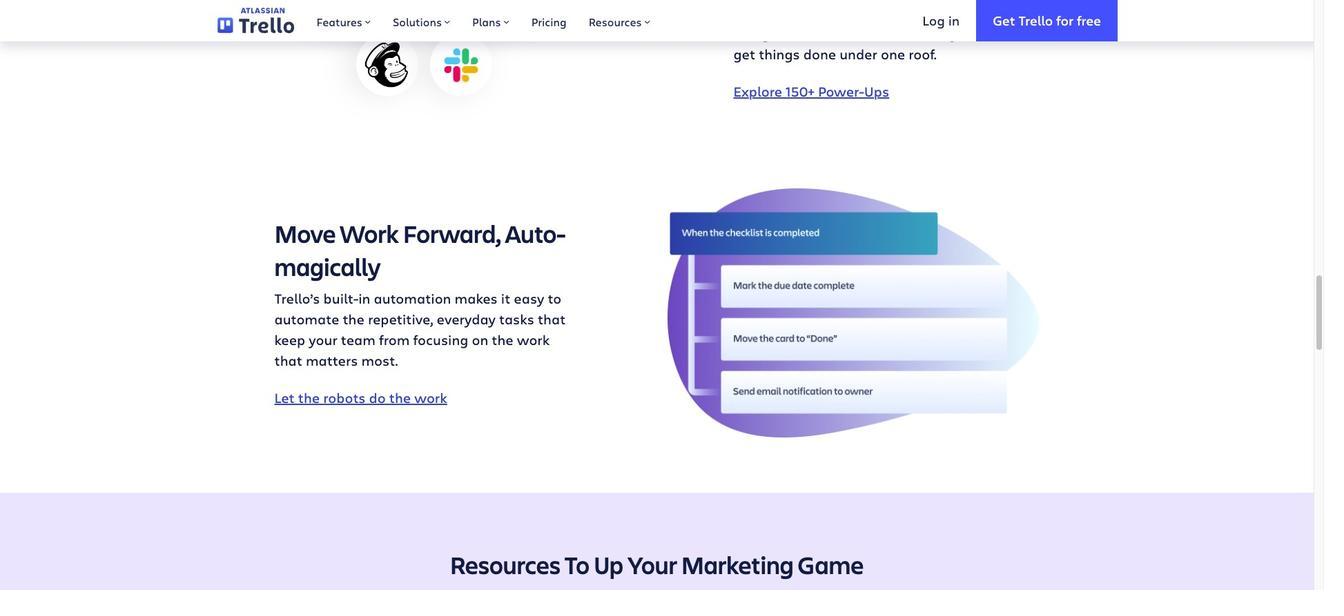 Task type: vqa. For each thing, say whether or not it's contained in the screenshot.
This member is an admin of this board. 'Image'
no



Task type: describe. For each thing, give the bounding box(es) containing it.
everyday
[[437, 310, 496, 329]]

on
[[472, 331, 488, 350]]

explore 150+ power-ups
[[734, 82, 889, 100]]

marketing
[[681, 548, 794, 581]]

forward,
[[403, 217, 501, 250]]

repetitive,
[[368, 310, 433, 329]]

solutions
[[393, 14, 442, 29]]

pricing link
[[520, 0, 578, 41]]

magically
[[274, 250, 381, 283]]

features
[[316, 14, 362, 29]]

auto-
[[505, 217, 566, 250]]

0 horizontal spatial work
[[414, 389, 447, 408]]

team
[[341, 331, 376, 350]]

focusing
[[413, 331, 468, 350]]

trello's
[[274, 289, 320, 308]]

get trello for free link
[[976, 0, 1118, 41]]

get trello for free
[[993, 11, 1101, 29]]

log
[[923, 11, 945, 29]]

trello
[[1019, 11, 1053, 29]]

work
[[340, 217, 399, 250]]

let the robots do the work
[[274, 389, 447, 408]]

atlassian trello image
[[217, 8, 294, 34]]

automation
[[374, 289, 451, 308]]

for
[[1056, 11, 1074, 29]]

do
[[369, 389, 386, 408]]

1 horizontal spatial that
[[538, 310, 566, 329]]

makes
[[455, 289, 498, 308]]

150+
[[786, 82, 815, 100]]

from
[[379, 331, 410, 350]]

the right let
[[298, 389, 320, 408]]

your
[[628, 548, 677, 581]]

resources button
[[578, 0, 661, 41]]

up
[[594, 548, 623, 581]]

log in link
[[906, 0, 976, 41]]

keep
[[274, 331, 305, 350]]

explore 150+ power-ups link
[[734, 82, 889, 100]]

resources for resources
[[589, 14, 642, 29]]

most.
[[361, 352, 398, 370]]

plans
[[472, 14, 501, 29]]

the right the on
[[492, 331, 513, 350]]

move work forward, auto- magically trello's built-in automation makes it easy to automate the repetitive, everyday tasks that keep your team from focusing on the work that matters most.
[[274, 217, 566, 370]]

built-
[[324, 289, 359, 308]]

in inside move work forward, auto- magically trello's built-in automation makes it easy to automate the repetitive, everyday tasks that keep your team from focusing on the work that matters most.
[[358, 289, 370, 308]]

get
[[993, 11, 1015, 29]]

let the robots do the work link
[[274, 389, 447, 408]]

pricing
[[531, 14, 567, 29]]

game
[[798, 548, 864, 581]]



Task type: locate. For each thing, give the bounding box(es) containing it.
resources to up your marketing game
[[450, 548, 864, 581]]

in up repetitive,
[[358, 289, 370, 308]]

that down keep
[[274, 352, 302, 370]]

let
[[274, 389, 295, 408]]

resources inside 'dropdown button'
[[589, 14, 642, 29]]

0 vertical spatial resources
[[589, 14, 642, 29]]

1 horizontal spatial in
[[948, 11, 960, 29]]

work
[[517, 331, 550, 350], [414, 389, 447, 408]]

0 horizontal spatial in
[[358, 289, 370, 308]]

matters
[[306, 352, 358, 370]]

0 vertical spatial that
[[538, 310, 566, 329]]

resources for resources to up your marketing game
[[450, 548, 561, 581]]

to
[[565, 548, 590, 581]]

it
[[501, 289, 510, 308]]

ups
[[864, 82, 889, 100]]

robots
[[323, 389, 366, 408]]

power-
[[818, 82, 864, 100]]

log in
[[923, 11, 960, 29]]

features button
[[305, 0, 382, 41]]

solutions button
[[382, 0, 461, 41]]

0 horizontal spatial that
[[274, 352, 302, 370]]

work right do
[[414, 389, 447, 408]]

plans button
[[461, 0, 520, 41]]

an illustration showing examples of automation image
[[668, 188, 1039, 437]]

0 vertical spatial work
[[517, 331, 550, 350]]

1 horizontal spatial work
[[517, 331, 550, 350]]

0 vertical spatial in
[[948, 11, 960, 29]]

automate
[[274, 310, 339, 329]]

0 horizontal spatial resources
[[450, 548, 561, 581]]

that down to
[[538, 310, 566, 329]]

work inside move work forward, auto- magically trello's built-in automation makes it easy to automate the repetitive, everyday tasks that keep your team from focusing on the work that matters most.
[[517, 331, 550, 350]]

1 vertical spatial resources
[[450, 548, 561, 581]]

in right log
[[948, 11, 960, 29]]

move
[[274, 217, 336, 250]]

that
[[538, 310, 566, 329], [274, 352, 302, 370]]

to
[[548, 289, 561, 308]]

1 horizontal spatial resources
[[589, 14, 642, 29]]

easy
[[514, 289, 544, 308]]

your
[[309, 331, 337, 350]]

resources
[[589, 14, 642, 29], [450, 548, 561, 581]]

the up team
[[343, 310, 364, 329]]

the right do
[[389, 389, 411, 408]]

explore
[[734, 82, 782, 100]]

tasks
[[499, 310, 534, 329]]

1 vertical spatial in
[[358, 289, 370, 308]]

a graphic illustrating some of the apps and power-ups important to marketing teams that trello connects with. image
[[274, 0, 560, 122]]

the
[[343, 310, 364, 329], [492, 331, 513, 350], [298, 389, 320, 408], [389, 389, 411, 408]]

free
[[1077, 11, 1101, 29]]

in
[[948, 11, 960, 29], [358, 289, 370, 308]]

work down 'tasks' at the bottom of page
[[517, 331, 550, 350]]

1 vertical spatial work
[[414, 389, 447, 408]]

1 vertical spatial that
[[274, 352, 302, 370]]



